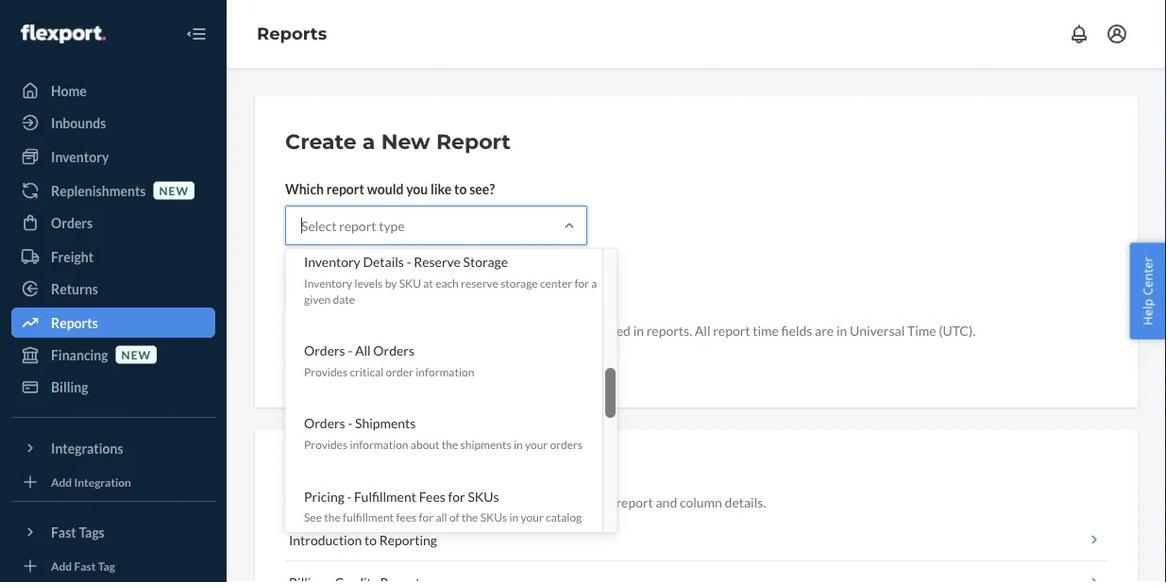 Task type: vqa. For each thing, say whether or not it's contained in the screenshot.


Task type: locate. For each thing, give the bounding box(es) containing it.
2 add from the top
[[51, 559, 72, 573]]

billing link
[[11, 372, 215, 402]]

of up catalog
[[580, 494, 592, 510]]

report left type
[[339, 218, 376, 234]]

1 horizontal spatial report
[[436, 129, 511, 154]]

0 vertical spatial a
[[362, 129, 375, 154]]

skus
[[468, 488, 499, 505], [480, 511, 507, 524]]

reporting
[[379, 532, 437, 548]]

help inside help center button
[[1139, 299, 1156, 326]]

report up the see?
[[436, 129, 511, 154]]

skus right articles
[[468, 488, 499, 505]]

report left by
[[345, 279, 383, 295]]

time
[[907, 322, 936, 339]]

in right shipments
[[514, 438, 523, 452]]

2 vertical spatial inventory
[[304, 276, 352, 290]]

a left the new at left
[[362, 129, 375, 154]]

to inside button
[[364, 532, 377, 548]]

fast left tag
[[74, 559, 96, 573]]

shipments
[[355, 416, 416, 432]]

create up which
[[285, 129, 357, 154]]

report for which
[[326, 181, 364, 197]]

all down up
[[355, 343, 371, 359]]

1 vertical spatial information
[[416, 365, 474, 379]]

create inside button
[[301, 279, 342, 295]]

2 vertical spatial information
[[350, 438, 408, 452]]

information down the "shipments"
[[350, 438, 408, 452]]

fulfillment
[[354, 488, 416, 505]]

new for replenishments
[[159, 184, 189, 197]]

information down storage in the left of the page
[[476, 322, 544, 339]]

inventory inside "link"
[[51, 149, 109, 165]]

orders up "report glossary"
[[304, 416, 345, 432]]

- up sku
[[407, 254, 411, 270]]

see?
[[469, 181, 495, 197]]

fees
[[419, 488, 446, 505]]

catalog
[[546, 511, 582, 524]]

- inside orders - all orders provides critical order information
[[348, 343, 352, 359]]

in inside orders - shipments provides information about the shipments in your orders
[[514, 438, 523, 452]]

get
[[482, 494, 500, 510]]

for right hours at bottom left
[[429, 322, 446, 339]]

provides inside orders - all orders provides critical order information
[[304, 365, 348, 379]]

information
[[476, 322, 544, 339], [416, 365, 474, 379], [350, 438, 408, 452]]

inbounds
[[51, 115, 106, 131]]

report
[[326, 181, 364, 197], [339, 218, 376, 234], [345, 279, 383, 295], [713, 322, 750, 339], [616, 494, 653, 510]]

your inside pricing - fulfillment fees for skus see the fulfillment fees for all of the skus in your catalog
[[521, 511, 544, 524]]

0 vertical spatial provides
[[304, 365, 348, 379]]

visit these help center articles to get a description of the report and column details.
[[285, 494, 766, 510]]

home
[[51, 83, 87, 99]]

billing
[[51, 379, 88, 395]]

to down fulfillment
[[364, 532, 377, 548]]

1 add from the top
[[51, 475, 72, 489]]

new down 'each'
[[449, 322, 473, 339]]

new up orders link
[[159, 184, 189, 197]]

introduction to reporting
[[289, 532, 437, 548]]

create up may
[[301, 279, 342, 295]]

0 vertical spatial skus
[[468, 488, 499, 505]]

pricing
[[304, 488, 344, 505]]

add inside add integration link
[[51, 475, 72, 489]]

inventory up create report
[[304, 254, 360, 270]]

given
[[304, 292, 331, 306]]

report for select
[[339, 218, 376, 234]]

2 provides from the top
[[304, 438, 348, 452]]

add
[[51, 475, 72, 489], [51, 559, 72, 573]]

0 horizontal spatial information
[[350, 438, 408, 452]]

add fast tag link
[[11, 555, 215, 578]]

the inside orders - shipments provides information about the shipments in your orders
[[442, 438, 458, 452]]

0 vertical spatial center
[[1139, 257, 1156, 296]]

1 vertical spatial reports link
[[11, 308, 215, 338]]

0 horizontal spatial report
[[285, 463, 346, 483]]

in down visit these help center articles to get a description of the report and column details.
[[509, 511, 519, 524]]

for right center at the left of page
[[574, 276, 589, 290]]

0 horizontal spatial of
[[449, 511, 460, 524]]

freight link
[[11, 242, 215, 272]]

1 vertical spatial reports
[[51, 315, 98, 331]]

skus down get
[[480, 511, 507, 524]]

1 vertical spatial your
[[521, 511, 544, 524]]

order
[[386, 365, 413, 379]]

report inside button
[[345, 279, 383, 295]]

1 vertical spatial all
[[355, 343, 371, 359]]

1 horizontal spatial help
[[1139, 299, 1156, 326]]

the
[[442, 438, 458, 452], [594, 494, 614, 510], [324, 511, 341, 524], [462, 511, 478, 524]]

provides left critical
[[304, 365, 348, 379]]

pricing - fulfillment fees for skus see the fulfillment fees for all of the skus in your catalog
[[304, 488, 582, 524]]

all inside orders - all orders provides critical order information
[[355, 343, 371, 359]]

0 vertical spatial reports
[[257, 23, 327, 44]]

- left the "shipments"
[[348, 416, 352, 432]]

2 vertical spatial a
[[503, 494, 510, 510]]

1 vertical spatial inventory
[[304, 254, 360, 270]]

1 vertical spatial provides
[[304, 438, 348, 452]]

2 horizontal spatial new
[[449, 322, 473, 339]]

levels
[[355, 276, 383, 290]]

1 vertical spatial create
[[301, 279, 342, 295]]

date
[[333, 292, 355, 306]]

fields
[[781, 322, 812, 339]]

in inside pricing - fulfillment fees for skus see the fulfillment fees for all of the skus in your catalog
[[509, 511, 519, 524]]

fast tags
[[51, 525, 105, 541]]

new up billing link
[[121, 348, 151, 362]]

- inside pricing - fulfillment fees for skus see the fulfillment fees for all of the skus in your catalog
[[347, 488, 352, 505]]

like
[[431, 181, 452, 197]]

information inside orders - all orders provides critical order information
[[416, 365, 474, 379]]

report up pricing
[[285, 463, 346, 483]]

- inside inventory details - reserve storage inventory levels by sku at each reserve storage center for a given date
[[407, 254, 411, 270]]

0 horizontal spatial center
[[379, 494, 419, 510]]

of inside pricing - fulfillment fees for skus see the fulfillment fees for all of the skus in your catalog
[[449, 511, 460, 524]]

all
[[436, 511, 447, 524]]

0 horizontal spatial all
[[355, 343, 371, 359]]

universal
[[850, 322, 905, 339]]

inventory for inventory details - reserve storage inventory levels by sku at each reserve storage center for a given date
[[304, 254, 360, 270]]

add left integration
[[51, 475, 72, 489]]

fast inside dropdown button
[[51, 525, 76, 541]]

- right the these
[[347, 488, 352, 505]]

fast tags button
[[11, 517, 215, 548]]

help center
[[1139, 257, 1156, 326]]

close navigation image
[[185, 23, 208, 45]]

orders down take
[[304, 343, 345, 359]]

1 vertical spatial add
[[51, 559, 72, 573]]

your
[[525, 438, 548, 452], [521, 511, 544, 524]]

orders link
[[11, 208, 215, 238]]

open account menu image
[[1106, 23, 1128, 45]]

all
[[695, 322, 711, 339], [355, 343, 371, 359]]

help
[[1139, 299, 1156, 326], [349, 494, 376, 510]]

a right get
[[503, 494, 510, 510]]

glossary
[[351, 463, 427, 483]]

of
[[580, 494, 592, 510], [449, 511, 460, 524]]

create for create a new report
[[285, 129, 357, 154]]

of right all
[[449, 511, 460, 524]]

add down 'fast tags'
[[51, 559, 72, 573]]

orders for orders - all orders provides critical order information
[[304, 343, 345, 359]]

for
[[574, 276, 589, 290], [429, 322, 446, 339], [448, 488, 465, 505], [419, 511, 433, 524]]

1 vertical spatial center
[[379, 494, 419, 510]]

fast left tags on the left of the page
[[51, 525, 76, 541]]

2 horizontal spatial a
[[591, 276, 597, 290]]

inventory down inbounds
[[51, 149, 109, 165]]

2 vertical spatial new
[[121, 348, 151, 362]]

the right all
[[462, 511, 478, 524]]

new
[[159, 184, 189, 197], [449, 322, 473, 339], [121, 348, 151, 362]]

details
[[363, 254, 404, 270]]

0 vertical spatial reports link
[[257, 23, 327, 44]]

reports link
[[257, 23, 327, 44], [11, 308, 215, 338]]

0 vertical spatial add
[[51, 475, 72, 489]]

your left orders
[[525, 438, 548, 452]]

flexport logo image
[[21, 25, 106, 43]]

orders - shipments provides information about the shipments in your orders
[[304, 416, 583, 452]]

0 vertical spatial inventory
[[51, 149, 109, 165]]

to left be
[[547, 322, 559, 339]]

about
[[411, 438, 440, 452]]

reflected
[[578, 322, 631, 339]]

- inside orders - shipments provides information about the shipments in your orders
[[348, 416, 352, 432]]

1 horizontal spatial center
[[1139, 257, 1156, 296]]

1 horizontal spatial of
[[580, 494, 592, 510]]

0 horizontal spatial reports link
[[11, 308, 215, 338]]

to left get
[[467, 494, 479, 510]]

create
[[285, 129, 357, 154], [301, 279, 342, 295]]

home link
[[11, 76, 215, 106]]

fast
[[51, 525, 76, 541], [74, 559, 96, 573]]

0 horizontal spatial help
[[349, 494, 376, 510]]

provides
[[304, 365, 348, 379], [304, 438, 348, 452]]

your inside orders - shipments provides information about the shipments in your orders
[[525, 438, 548, 452]]

the right description
[[594, 494, 614, 510]]

report glossary
[[285, 463, 427, 483]]

the down the these
[[324, 511, 341, 524]]

0 vertical spatial fast
[[51, 525, 76, 541]]

inventory up given
[[304, 276, 352, 290]]

these
[[314, 494, 346, 510]]

articles
[[422, 494, 464, 510]]

0 vertical spatial all
[[695, 322, 711, 339]]

fees
[[396, 511, 417, 524]]

help center button
[[1130, 243, 1166, 340]]

0 horizontal spatial new
[[121, 348, 151, 362]]

-
[[407, 254, 411, 270], [348, 343, 352, 359], [348, 416, 352, 432], [347, 488, 352, 505]]

which
[[285, 181, 324, 197]]

for inside inventory details - reserve storage inventory levels by sku at each reserve storage center for a given date
[[574, 276, 589, 290]]

orders up freight
[[51, 215, 93, 231]]

- down up
[[348, 343, 352, 359]]

report left time
[[713, 322, 750, 339]]

1 horizontal spatial new
[[159, 184, 189, 197]]

orders inside orders - shipments provides information about the shipments in your orders
[[304, 416, 345, 432]]

0 vertical spatial help
[[1139, 299, 1156, 326]]

0 vertical spatial your
[[525, 438, 548, 452]]

see
[[304, 511, 322, 524]]

add for add integration
[[51, 475, 72, 489]]

1 horizontal spatial information
[[416, 365, 474, 379]]

1 provides from the top
[[304, 365, 348, 379]]

report
[[436, 129, 511, 154], [285, 463, 346, 483]]

your down visit these help center articles to get a description of the report and column details.
[[521, 511, 544, 524]]

center
[[1139, 257, 1156, 296], [379, 494, 419, 510]]

information right order
[[416, 365, 474, 379]]

information inside orders - shipments provides information about the shipments in your orders
[[350, 438, 408, 452]]

1 vertical spatial fast
[[74, 559, 96, 573]]

the right about
[[442, 438, 458, 452]]

0 vertical spatial new
[[159, 184, 189, 197]]

a right center at the left of page
[[591, 276, 597, 290]]

provides up "report glossary"
[[304, 438, 348, 452]]

report up select report type
[[326, 181, 364, 197]]

2 horizontal spatial information
[[476, 322, 544, 339]]

orders down 2
[[373, 343, 415, 359]]

all right "reports."
[[695, 322, 711, 339]]

column
[[680, 494, 722, 510]]

0 vertical spatial create
[[285, 129, 357, 154]]

1 vertical spatial a
[[591, 276, 597, 290]]



Task type: describe. For each thing, give the bounding box(es) containing it.
details.
[[725, 494, 766, 510]]

1 horizontal spatial all
[[695, 322, 711, 339]]

orders - all orders provides critical order information
[[304, 343, 474, 379]]

returns
[[51, 281, 98, 297]]

up
[[351, 322, 366, 339]]

each
[[435, 276, 459, 290]]

inventory for inventory
[[51, 149, 109, 165]]

introduction
[[289, 532, 362, 548]]

2
[[383, 322, 391, 339]]

- for fulfillment
[[347, 488, 352, 505]]

which report would you like to see?
[[285, 181, 495, 197]]

it
[[285, 322, 294, 339]]

by
[[385, 276, 397, 290]]

(utc).
[[939, 322, 975, 339]]

new
[[381, 129, 430, 154]]

are
[[815, 322, 834, 339]]

a inside inventory details - reserve storage inventory levels by sku at each reserve storage center for a given date
[[591, 276, 597, 290]]

at
[[423, 276, 433, 290]]

add fast tag
[[51, 559, 115, 573]]

center inside button
[[1139, 257, 1156, 296]]

inventory details - reserve storage inventory levels by sku at each reserve storage center for a given date
[[304, 254, 597, 306]]

fulfillment
[[343, 511, 394, 524]]

new for financing
[[121, 348, 151, 362]]

would
[[367, 181, 404, 197]]

inventory link
[[11, 142, 215, 172]]

in left "reports."
[[633, 322, 644, 339]]

type
[[379, 218, 405, 234]]

you
[[406, 181, 428, 197]]

to right like
[[454, 181, 467, 197]]

- for shipments
[[348, 416, 352, 432]]

integrations
[[51, 440, 123, 457]]

1 horizontal spatial a
[[503, 494, 510, 510]]

replenishments
[[51, 183, 146, 199]]

and
[[656, 494, 677, 510]]

critical
[[350, 365, 384, 379]]

take
[[323, 322, 348, 339]]

shipments
[[460, 438, 511, 452]]

create report button
[[285, 268, 399, 306]]

reserve
[[461, 276, 498, 290]]

select
[[301, 218, 337, 234]]

add integration
[[51, 475, 131, 489]]

integrations button
[[11, 433, 215, 464]]

- for all
[[348, 343, 352, 359]]

0 horizontal spatial a
[[362, 129, 375, 154]]

description
[[512, 494, 577, 510]]

1 horizontal spatial reports link
[[257, 23, 327, 44]]

storage
[[501, 276, 538, 290]]

returns link
[[11, 274, 215, 304]]

tag
[[98, 559, 115, 573]]

integration
[[74, 475, 131, 489]]

0 vertical spatial information
[[476, 322, 544, 339]]

be
[[561, 322, 576, 339]]

1 vertical spatial help
[[349, 494, 376, 510]]

orders for orders
[[51, 215, 93, 231]]

report for create
[[345, 279, 383, 295]]

1 vertical spatial skus
[[480, 511, 507, 524]]

it may take up to 2 hours for new information to be reflected in reports. all report time fields are in universal time (utc).
[[285, 322, 975, 339]]

to left 2
[[368, 322, 380, 339]]

financing
[[51, 347, 108, 363]]

open notifications image
[[1068, 23, 1091, 45]]

storage
[[463, 254, 508, 270]]

1 vertical spatial new
[[449, 322, 473, 339]]

for left all
[[419, 511, 433, 524]]

sku
[[399, 276, 421, 290]]

reserve
[[414, 254, 461, 270]]

create a new report
[[285, 129, 511, 154]]

may
[[297, 322, 321, 339]]

0 vertical spatial report
[[436, 129, 511, 154]]

select report type
[[301, 218, 405, 234]]

0 horizontal spatial reports
[[51, 315, 98, 331]]

1 horizontal spatial reports
[[257, 23, 327, 44]]

freight
[[51, 249, 94, 265]]

hours
[[393, 322, 426, 339]]

for right fees
[[448, 488, 465, 505]]

create report
[[301, 279, 383, 295]]

tags
[[79, 525, 105, 541]]

introduction to reporting button
[[285, 519, 1108, 562]]

orders for orders - shipments provides information about the shipments in your orders
[[304, 416, 345, 432]]

report left and
[[616, 494, 653, 510]]

time
[[753, 322, 779, 339]]

orders
[[550, 438, 583, 452]]

center
[[540, 276, 572, 290]]

add integration link
[[11, 471, 215, 494]]

1 vertical spatial report
[[285, 463, 346, 483]]

in right are
[[836, 322, 847, 339]]

inbounds link
[[11, 108, 215, 138]]

add for add fast tag
[[51, 559, 72, 573]]

reports.
[[647, 322, 692, 339]]

create for create report
[[301, 279, 342, 295]]

provides inside orders - shipments provides information about the shipments in your orders
[[304, 438, 348, 452]]

visit
[[285, 494, 312, 510]]



